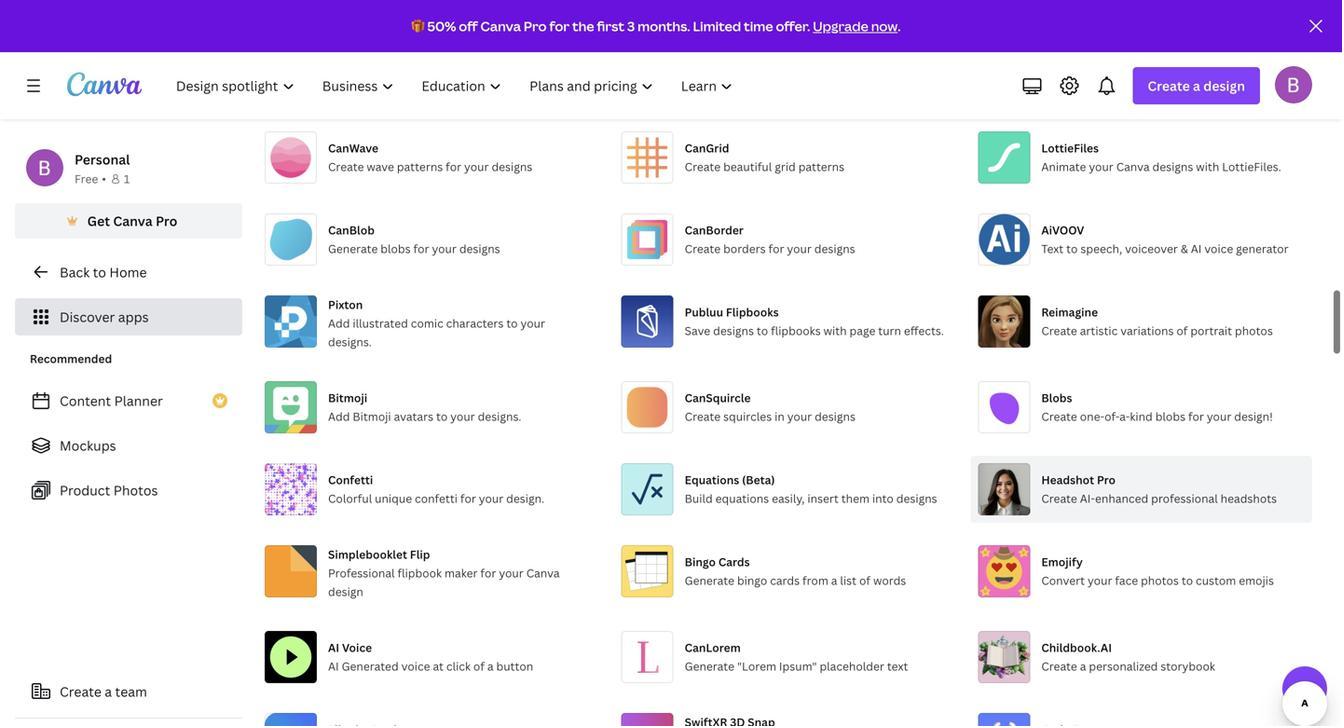 Task type: locate. For each thing, give the bounding box(es) containing it.
create down headshot at bottom right
[[1042, 491, 1077, 506]]

2 patterns from the left
[[799, 159, 845, 174]]

1 add from the top
[[328, 316, 350, 331]]

for right confetti
[[460, 491, 476, 506]]

headshot pro group
[[971, 456, 1313, 523]]

generate inside canlorem generate "lorem ipsum" placeholder text
[[685, 659, 735, 674]]

cansquircle
[[685, 390, 751, 406]]

for up the comic on the left top
[[413, 241, 429, 256]]

get canva pro button
[[15, 203, 242, 239]]

to right avatars
[[436, 409, 448, 424]]

patterns inside the cangrid create beautiful grid patterns
[[799, 159, 845, 174]]

0 vertical spatial generate
[[328, 241, 378, 256]]

0 vertical spatial designs.
[[328, 334, 372, 350]]

design
[[1204, 77, 1245, 95], [328, 584, 363, 599]]

reimagine create artistic variations of portrait photos
[[1042, 304, 1273, 338]]

canva right off
[[481, 17, 521, 35]]

wave
[[367, 159, 394, 174]]

1 horizontal spatial of
[[859, 573, 871, 588]]

1 patterns from the left
[[397, 159, 443, 174]]

generate for canblob
[[328, 241, 378, 256]]

1 horizontal spatial pro
[[524, 17, 547, 35]]

create down canwave on the top of the page
[[328, 159, 364, 174]]

0 horizontal spatial pro
[[156, 212, 177, 230]]

a
[[1193, 77, 1201, 95], [831, 573, 838, 588], [487, 659, 494, 674], [1080, 659, 1086, 674], [105, 683, 112, 701]]

cangrid
[[685, 140, 729, 156]]

1 horizontal spatial photos
[[1235, 323, 1273, 338]]

to right the back
[[93, 263, 106, 281]]

placeholder
[[820, 659, 885, 674]]

upgrade
[[813, 17, 869, 35]]

0 horizontal spatial designs.
[[328, 334, 372, 350]]

design.
[[506, 491, 545, 506]]

add down pixton
[[328, 316, 350, 331]]

designs inside canblob generate blobs for your designs
[[459, 241, 500, 256]]

create down childbook.ai
[[1042, 659, 1077, 674]]

your inside simplebooklet flip professional flipbook maker for your canva design
[[499, 565, 524, 581]]

create down cangrid
[[685, 159, 721, 174]]

create down blobs
[[1042, 409, 1077, 424]]

1 vertical spatial blobs
[[1156, 409, 1186, 424]]

•
[[102, 171, 106, 186]]

pro up back to home link at left
[[156, 212, 177, 230]]

bitmoji left avatars
[[353, 409, 391, 424]]

with left lottiefiles.
[[1196, 159, 1220, 174]]

convert
[[1042, 573, 1085, 588]]

variations
[[1121, 323, 1174, 338]]

headshots
[[1221, 491, 1277, 506]]

add inside bitmoji add bitmoji avatars to your designs.
[[328, 409, 350, 424]]

into
[[872, 491, 894, 506]]

to down the flipbooks
[[757, 323, 768, 338]]

3
[[627, 17, 635, 35]]

canlorem
[[685, 640, 741, 655]]

0 vertical spatial of
[[1177, 323, 1188, 338]]

a inside ai voice ai generated voice at click of a button
[[487, 659, 494, 674]]

list
[[15, 382, 242, 509]]

0 vertical spatial photos
[[1235, 323, 1273, 338]]

0 vertical spatial pro
[[524, 17, 547, 35]]

portrait
[[1191, 323, 1232, 338]]

0 vertical spatial add
[[328, 316, 350, 331]]

0 vertical spatial ai
[[1191, 241, 1202, 256]]

canblob
[[328, 222, 375, 238]]

designs.
[[328, 334, 372, 350], [478, 409, 521, 424]]

pixton add illustrated comic characters to your designs.
[[328, 297, 545, 350]]

to inside the emojify convert your face photos to custom emojis
[[1182, 573, 1193, 588]]

for inside canblob generate blobs for your designs
[[413, 241, 429, 256]]

personal
[[75, 151, 130, 168]]

text
[[887, 659, 908, 674]]

photos inside reimagine create artistic variations of portrait photos
[[1235, 323, 1273, 338]]

design down professional
[[328, 584, 363, 599]]

ai
[[1191, 241, 1202, 256], [328, 640, 339, 655], [328, 659, 339, 674]]

create inside the childbook.ai create a personalized storybook
[[1042, 659, 1077, 674]]

create a design
[[1148, 77, 1245, 95]]

squircles
[[723, 409, 772, 424]]

blobs inside canblob generate blobs for your designs
[[381, 241, 411, 256]]

of-
[[1105, 409, 1120, 424]]

create inside reimagine create artistic variations of portrait photos
[[1042, 323, 1077, 338]]

1 vertical spatial bitmoji
[[353, 409, 391, 424]]

canva down 'design.'
[[526, 565, 560, 581]]

design left bob builder icon
[[1204, 77, 1245, 95]]

free
[[75, 171, 98, 186]]

voice right "&"
[[1205, 241, 1233, 256]]

ai right "&"
[[1191, 241, 1202, 256]]

create inside canwave create wave patterns for your designs
[[328, 159, 364, 174]]

photos right portrait on the right
[[1235, 323, 1273, 338]]

blobs create one-of-a-kind blobs for your design!
[[1042, 390, 1273, 424]]

borders
[[723, 241, 766, 256]]

flip
[[410, 547, 430, 562]]

for right borders
[[769, 241, 784, 256]]

to left "custom" on the bottom
[[1182, 573, 1193, 588]]

a down childbook.ai
[[1080, 659, 1086, 674]]

mockups link
[[15, 427, 242, 464]]

designs. inside 'pixton add illustrated comic characters to your designs.'
[[328, 334, 372, 350]]

2 horizontal spatial of
[[1177, 323, 1188, 338]]

patterns right grid
[[799, 159, 845, 174]]

create up lottiefiles animate your canva designs with lottiefiles.
[[1148, 77, 1190, 95]]

blobs up illustrated
[[381, 241, 411, 256]]

"lorem
[[737, 659, 777, 674]]

create down cansquircle
[[685, 409, 721, 424]]

your right avatars
[[450, 409, 475, 424]]

2 vertical spatial pro
[[1097, 472, 1116, 488]]

bitmoji down illustrated
[[328, 390, 367, 406]]

create down the 'canborder'
[[685, 241, 721, 256]]

your up 'pixton add illustrated comic characters to your designs.'
[[432, 241, 457, 256]]

for right "kind"
[[1189, 409, 1204, 424]]

1 horizontal spatial blobs
[[1156, 409, 1186, 424]]

1 vertical spatial photos
[[1141, 573, 1179, 588]]

your left face
[[1088, 573, 1113, 588]]

pro left the
[[524, 17, 547, 35]]

click
[[446, 659, 471, 674]]

0 horizontal spatial with
[[824, 323, 847, 338]]

publuu
[[685, 304, 723, 320]]

create inside create a design dropdown button
[[1148, 77, 1190, 95]]

canwave create wave patterns for your designs
[[328, 140, 533, 174]]

voice left at
[[401, 659, 430, 674]]

1 vertical spatial designs.
[[478, 409, 521, 424]]

create left team
[[60, 683, 101, 701]]

of left portrait on the right
[[1177, 323, 1188, 338]]

0 horizontal spatial photos
[[1141, 573, 1179, 588]]

.
[[898, 17, 901, 35]]

flipbooks
[[771, 323, 821, 338]]

your inside bitmoji add bitmoji avatars to your designs.
[[450, 409, 475, 424]]

professional
[[1151, 491, 1218, 506]]

to right text
[[1067, 241, 1078, 256]]

voiceover
[[1125, 241, 1178, 256]]

canva right get
[[113, 212, 153, 230]]

create down reimagine
[[1042, 323, 1077, 338]]

photos
[[113, 481, 158, 499]]

ai voice ai generated voice at click of a button
[[328, 640, 533, 674]]

for right wave at the left top of the page
[[446, 159, 462, 174]]

your right borders
[[787, 241, 812, 256]]

2 horizontal spatial pro
[[1097, 472, 1116, 488]]

2 add from the top
[[328, 409, 350, 424]]

a inside the childbook.ai create a personalized storybook
[[1080, 659, 1086, 674]]

at
[[433, 659, 444, 674]]

add up "confetti"
[[328, 409, 350, 424]]

of right click
[[473, 659, 485, 674]]

2 vertical spatial of
[[473, 659, 485, 674]]

ai left generated
[[328, 659, 339, 674]]

bitmoji add bitmoji avatars to your designs.
[[328, 390, 521, 424]]

offer.
[[776, 17, 810, 35]]

turn
[[878, 323, 901, 338]]

generate inside bingo cards generate bingo cards from a list of words
[[685, 573, 735, 588]]

1 vertical spatial pro
[[156, 212, 177, 230]]

your right characters
[[521, 316, 545, 331]]

generate inside canblob generate blobs for your designs
[[328, 241, 378, 256]]

1 vertical spatial of
[[859, 573, 871, 588]]

ai left the voice
[[328, 640, 339, 655]]

storybook
[[1161, 659, 1215, 674]]

to inside publuu flipbooks save designs to flipbooks with page turn effects.
[[757, 323, 768, 338]]

blobs right "kind"
[[1156, 409, 1186, 424]]

generate down bingo
[[685, 573, 735, 588]]

pro up enhanced
[[1097, 472, 1116, 488]]

childbook.ai create a personalized storybook
[[1042, 640, 1215, 674]]

1 vertical spatial ai
[[328, 640, 339, 655]]

your right in
[[787, 409, 812, 424]]

equations (beta) build equations easily, insert them into designs
[[685, 472, 937, 506]]

patterns right wave at the left top of the page
[[397, 159, 443, 174]]

bitmoji
[[328, 390, 367, 406], [353, 409, 391, 424]]

top level navigation element
[[164, 67, 749, 104]]

one-
[[1080, 409, 1105, 424]]

0 horizontal spatial voice
[[401, 659, 430, 674]]

1 vertical spatial generate
[[685, 573, 735, 588]]

equations
[[685, 472, 739, 488]]

photos
[[1235, 323, 1273, 338], [1141, 573, 1179, 588]]

create for canwave create wave patterns for your designs
[[328, 159, 364, 174]]

with left page
[[824, 323, 847, 338]]

a left list at right
[[831, 573, 838, 588]]

bingo
[[685, 554, 716, 570]]

designs inside canwave create wave patterns for your designs
[[492, 159, 533, 174]]

a left team
[[105, 683, 112, 701]]

voice inside ai voice ai generated voice at click of a button
[[401, 659, 430, 674]]

for inside confetti colorful unique confetti for your design.
[[460, 491, 476, 506]]

create for blobs create one-of-a-kind blobs for your design!
[[1042, 409, 1077, 424]]

cansquircle create squircles in your designs
[[685, 390, 856, 424]]

1 vertical spatial design
[[328, 584, 363, 599]]

create inside canborder create borders for your designs
[[685, 241, 721, 256]]

generate down canblob
[[328, 241, 378, 256]]

&
[[1181, 241, 1188, 256]]

product
[[60, 481, 110, 499]]

1 vertical spatial voice
[[401, 659, 430, 674]]

canva right animate
[[1116, 159, 1150, 174]]

design inside simplebooklet flip professional flipbook maker for your canva design
[[328, 584, 363, 599]]

a up lottiefiles animate your canva designs with lottiefiles.
[[1193, 77, 1201, 95]]

add
[[328, 316, 350, 331], [328, 409, 350, 424]]

0 vertical spatial voice
[[1205, 241, 1233, 256]]

0 vertical spatial blobs
[[381, 241, 411, 256]]

your
[[464, 159, 489, 174], [1089, 159, 1114, 174], [432, 241, 457, 256], [787, 241, 812, 256], [521, 316, 545, 331], [450, 409, 475, 424], [787, 409, 812, 424], [1207, 409, 1232, 424], [479, 491, 504, 506], [499, 565, 524, 581], [1088, 573, 1113, 588]]

create inside the cangrid create beautiful grid patterns
[[685, 159, 721, 174]]

canva inside lottiefiles animate your canva designs with lottiefiles.
[[1116, 159, 1150, 174]]

your down lottiefiles
[[1089, 159, 1114, 174]]

1 horizontal spatial patterns
[[799, 159, 845, 174]]

designs. right avatars
[[478, 409, 521, 424]]

create inside the cansquircle create squircles in your designs
[[685, 409, 721, 424]]

create inside blobs create one-of-a-kind blobs for your design!
[[1042, 409, 1077, 424]]

1 vertical spatial add
[[328, 409, 350, 424]]

back to home link
[[15, 254, 242, 291]]

pixton
[[328, 297, 363, 312]]

for right maker on the bottom left
[[480, 565, 496, 581]]

designs
[[492, 159, 533, 174], [1153, 159, 1194, 174], [459, 241, 500, 256], [815, 241, 855, 256], [713, 323, 754, 338], [815, 409, 856, 424], [897, 491, 937, 506]]

designs. down illustrated
[[328, 334, 372, 350]]

1 horizontal spatial designs.
[[478, 409, 521, 424]]

emojify
[[1042, 554, 1083, 570]]

cards
[[770, 573, 800, 588]]

0 horizontal spatial patterns
[[397, 159, 443, 174]]

photos right face
[[1141, 573, 1179, 588]]

1 horizontal spatial design
[[1204, 77, 1245, 95]]

0 vertical spatial with
[[1196, 159, 1220, 174]]

your inside the cansquircle create squircles in your designs
[[787, 409, 812, 424]]

canblob generate blobs for your designs
[[328, 222, 500, 256]]

0 horizontal spatial blobs
[[381, 241, 411, 256]]

to right characters
[[506, 316, 518, 331]]

generate for canlorem
[[685, 659, 735, 674]]

generate
[[328, 241, 378, 256], [685, 573, 735, 588], [685, 659, 735, 674]]

of
[[1177, 323, 1188, 338], [859, 573, 871, 588], [473, 659, 485, 674]]

2 vertical spatial generate
[[685, 659, 735, 674]]

discover apps
[[60, 308, 149, 326]]

of inside ai voice ai generated voice at click of a button
[[473, 659, 485, 674]]

your left design!
[[1207, 409, 1232, 424]]

0 horizontal spatial design
[[328, 584, 363, 599]]

generate down canlorem
[[685, 659, 735, 674]]

canwave
[[328, 140, 379, 156]]

your left 'design.'
[[479, 491, 504, 506]]

mockups
[[60, 437, 116, 454]]

your right maker on the bottom left
[[499, 565, 524, 581]]

add inside 'pixton add illustrated comic characters to your designs.'
[[328, 316, 350, 331]]

team
[[115, 683, 147, 701]]

to inside bitmoji add bitmoji avatars to your designs.
[[436, 409, 448, 424]]

0 vertical spatial bitmoji
[[328, 390, 367, 406]]

limited
[[693, 17, 741, 35]]

1 horizontal spatial voice
[[1205, 241, 1233, 256]]

your down top level navigation element
[[464, 159, 489, 174]]

product photos
[[60, 481, 158, 499]]

animate
[[1042, 159, 1086, 174]]

designs inside canborder create borders for your designs
[[815, 241, 855, 256]]

1 horizontal spatial with
[[1196, 159, 1220, 174]]

to inside 'pixton add illustrated comic characters to your designs.'
[[506, 316, 518, 331]]

content planner link
[[15, 382, 242, 419]]

with inside lottiefiles animate your canva designs with lottiefiles.
[[1196, 159, 1220, 174]]

of inside reimagine create artistic variations of portrait photos
[[1177, 323, 1188, 338]]

voice inside aivoov text to speech, voiceover & ai voice generator
[[1205, 241, 1233, 256]]

button
[[496, 659, 533, 674]]

a left button
[[487, 659, 494, 674]]

flipbooks
[[726, 304, 779, 320]]

🎁
[[412, 17, 425, 35]]

0 vertical spatial design
[[1204, 77, 1245, 95]]

0 horizontal spatial of
[[473, 659, 485, 674]]

designs inside the cansquircle create squircles in your designs
[[815, 409, 856, 424]]

home
[[109, 263, 147, 281]]

aivoov
[[1042, 222, 1085, 238]]

your inside canblob generate blobs for your designs
[[432, 241, 457, 256]]

of right list at right
[[859, 573, 871, 588]]

1 vertical spatial with
[[824, 323, 847, 338]]



Task type: vqa. For each thing, say whether or not it's contained in the screenshot.
Magic Switch
no



Task type: describe. For each thing, give the bounding box(es) containing it.
🎁 50% off canva pro for the first 3 months. limited time offer. upgrade now .
[[412, 17, 901, 35]]

designs inside lottiefiles animate your canva designs with lottiefiles.
[[1153, 159, 1194, 174]]

colorful
[[328, 491, 372, 506]]

create for canborder create borders for your designs
[[685, 241, 721, 256]]

create for reimagine create artistic variations of portrait photos
[[1042, 323, 1077, 338]]

aivoov text to speech, voiceover & ai voice generator
[[1042, 222, 1289, 256]]

designs inside publuu flipbooks save designs to flipbooks with page turn effects.
[[713, 323, 754, 338]]

pro inside headshot pro create ai-enhanced professional headshots
[[1097, 472, 1116, 488]]

off
[[459, 17, 478, 35]]

back
[[60, 263, 90, 281]]

for left the
[[549, 17, 570, 35]]

your inside canborder create borders for your designs
[[787, 241, 812, 256]]

lottiefiles.
[[1222, 159, 1282, 174]]

add for add bitmoji avatars to your designs.
[[328, 409, 350, 424]]

generator
[[1236, 241, 1289, 256]]

create for cansquircle create squircles in your designs
[[685, 409, 721, 424]]

confetti colorful unique confetti for your design.
[[328, 472, 545, 506]]

blobs
[[1042, 390, 1072, 406]]

artistic
[[1080, 323, 1118, 338]]

create a team button
[[15, 673, 242, 710]]

headshot pro create ai-enhanced professional headshots
[[1042, 472, 1277, 506]]

cards
[[719, 554, 750, 570]]

canva inside the get canva pro button
[[113, 212, 153, 230]]

patterns inside canwave create wave patterns for your designs
[[397, 159, 443, 174]]

publuu flipbooks save designs to flipbooks with page turn effects.
[[685, 304, 944, 338]]

your inside 'pixton add illustrated comic characters to your designs.'
[[521, 316, 545, 331]]

for inside canwave create wave patterns for your designs
[[446, 159, 462, 174]]

get
[[87, 212, 110, 230]]

design inside dropdown button
[[1204, 77, 1245, 95]]

lottiefiles animate your canva designs with lottiefiles.
[[1042, 140, 1282, 174]]

discover apps link
[[15, 298, 242, 336]]

for inside canborder create borders for your designs
[[769, 241, 784, 256]]

designs inside the equations (beta) build equations easily, insert them into designs
[[897, 491, 937, 506]]

lottiefiles
[[1042, 140, 1099, 156]]

your inside canwave create wave patterns for your designs
[[464, 159, 489, 174]]

2 vertical spatial ai
[[328, 659, 339, 674]]

maker
[[445, 565, 478, 581]]

effects.
[[904, 323, 944, 338]]

canva inside simplebooklet flip professional flipbook maker for your canva design
[[526, 565, 560, 581]]

create inside create a team button
[[60, 683, 101, 701]]

ai inside aivoov text to speech, voiceover & ai voice generator
[[1191, 241, 1202, 256]]

your inside the emojify convert your face photos to custom emojis
[[1088, 573, 1113, 588]]

create for childbook.ai create a personalized storybook
[[1042, 659, 1077, 674]]

text
[[1042, 241, 1064, 256]]

pro inside button
[[156, 212, 177, 230]]

product photos link
[[15, 472, 242, 509]]

list containing content planner
[[15, 382, 242, 509]]

bingo
[[737, 573, 767, 588]]

your inside lottiefiles animate your canva designs with lottiefiles.
[[1089, 159, 1114, 174]]

your inside confetti colorful unique confetti for your design.
[[479, 491, 504, 506]]

headshot
[[1042, 472, 1095, 488]]

save
[[685, 323, 711, 338]]

confetti
[[328, 472, 373, 488]]

cangrid create beautiful grid patterns
[[685, 140, 845, 174]]

easily,
[[772, 491, 805, 506]]

add for add illustrated comic characters to your designs.
[[328, 316, 350, 331]]

photos inside the emojify convert your face photos to custom emojis
[[1141, 573, 1179, 588]]

create a design button
[[1133, 67, 1260, 104]]

canborder
[[685, 222, 744, 238]]

simplebooklet flip professional flipbook maker for your canva design
[[328, 547, 560, 599]]

discover
[[60, 308, 115, 326]]

childbook.ai
[[1042, 640, 1112, 655]]

create a team
[[60, 683, 147, 701]]

a inside button
[[105, 683, 112, 701]]

a inside bingo cards generate bingo cards from a list of words
[[831, 573, 838, 588]]

get canva pro
[[87, 212, 177, 230]]

personalized
[[1089, 659, 1158, 674]]

insert
[[808, 491, 839, 506]]

illustrated
[[353, 316, 408, 331]]

reimagine
[[1042, 304, 1098, 320]]

the
[[572, 17, 594, 35]]

ai-
[[1080, 491, 1095, 506]]

blobs inside blobs create one-of-a-kind blobs for your design!
[[1156, 409, 1186, 424]]

upgrade now button
[[813, 17, 898, 35]]

in
[[775, 409, 785, 424]]

create for cangrid create beautiful grid patterns
[[685, 159, 721, 174]]

with inside publuu flipbooks save designs to flipbooks with page turn effects.
[[824, 323, 847, 338]]

your inside blobs create one-of-a-kind blobs for your design!
[[1207, 409, 1232, 424]]

for inside simplebooklet flip professional flipbook maker for your canva design
[[480, 565, 496, 581]]

designs. inside bitmoji add bitmoji avatars to your designs.
[[478, 409, 521, 424]]

bob builder image
[[1275, 66, 1313, 103]]

kind
[[1130, 409, 1153, 424]]

recommended
[[30, 351, 112, 366]]

equations
[[716, 491, 769, 506]]

1
[[124, 171, 130, 186]]

face
[[1115, 573, 1138, 588]]

characters
[[446, 316, 504, 331]]

a-
[[1120, 409, 1130, 424]]

beautiful
[[723, 159, 772, 174]]

(beta)
[[742, 472, 775, 488]]

bingo cards generate bingo cards from a list of words
[[685, 554, 906, 588]]

back to home
[[60, 263, 147, 281]]

avatars
[[394, 409, 434, 424]]

now
[[871, 17, 898, 35]]

ipsum"
[[779, 659, 817, 674]]

create inside headshot pro create ai-enhanced professional headshots
[[1042, 491, 1077, 506]]

simplebooklet
[[328, 547, 407, 562]]

a inside dropdown button
[[1193, 77, 1201, 95]]

of inside bingo cards generate bingo cards from a list of words
[[859, 573, 871, 588]]

confetti
[[415, 491, 458, 506]]

for inside blobs create one-of-a-kind blobs for your design!
[[1189, 409, 1204, 424]]

first
[[597, 17, 625, 35]]

months.
[[638, 17, 690, 35]]

to inside aivoov text to speech, voiceover & ai voice generator
[[1067, 241, 1078, 256]]



